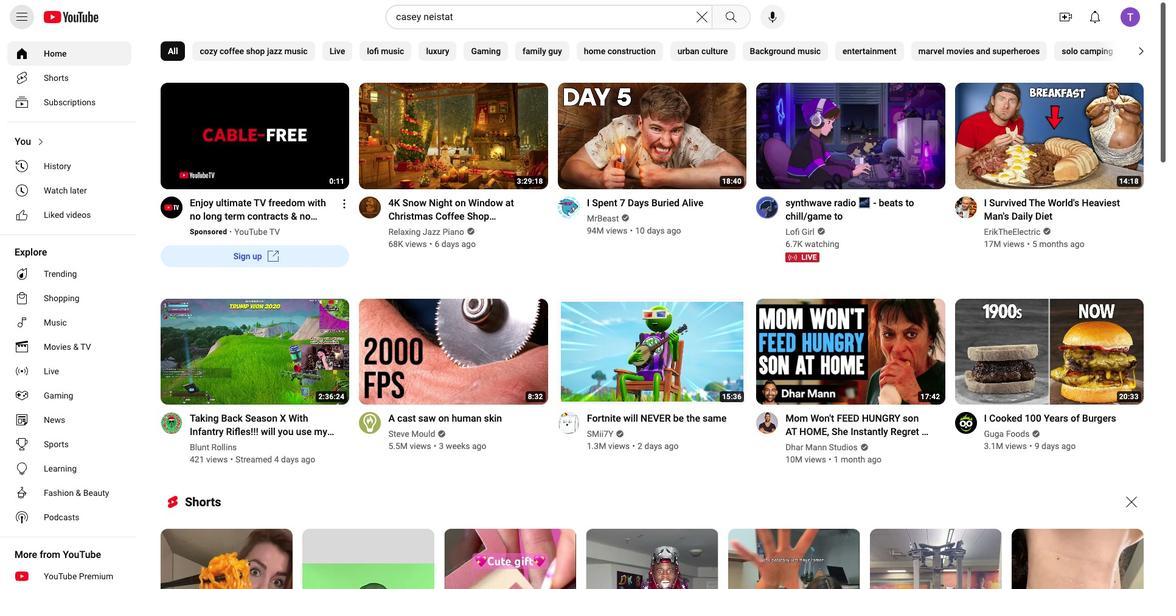 Task type: vqa. For each thing, say whether or not it's contained in the screenshot.


Task type: locate. For each thing, give the bounding box(es) containing it.
go to channel: youtube tv. image
[[161, 196, 183, 218]]

0 horizontal spatial music
[[44, 318, 67, 328]]

0 vertical spatial music
[[389, 237, 415, 249]]

on up coffee
[[455, 197, 466, 209]]

music right 'lofi'
[[381, 46, 404, 56]]

a cast saw on human skin by steve mould 5,505,331 views 3 weeks ago 8 minutes, 32 seconds element
[[389, 412, 502, 426]]

1 horizontal spatial on
[[455, 197, 466, 209]]

on for window
[[455, 197, 466, 209]]

14 minutes, 18 seconds element
[[1120, 177, 1140, 185]]

ago for skin
[[472, 441, 487, 451]]

i left spent
[[587, 197, 590, 209]]

1 horizontal spatial no
[[300, 210, 311, 222]]

gaming up news in the left bottom of the page
[[44, 391, 73, 401]]

i for i survived the world's heaviest man's daily diet
[[985, 197, 987, 209]]

radio
[[835, 197, 857, 209]]

views for spent
[[606, 226, 628, 235]]

4k
[[389, 197, 400, 209]]

tv down contracts at the top of page
[[270, 227, 280, 237]]

burgers
[[1083, 413, 1117, 424]]

views for back
[[206, 455, 228, 465]]

ago for same
[[665, 441, 679, 451]]

heaviest
[[1083, 197, 1121, 209]]

no down "enjoy"
[[190, 210, 201, 222]]

marvel movies and superheroes
[[919, 46, 1041, 56]]

youtube tv
[[235, 227, 280, 237]]

9 days ago
[[1035, 441, 1076, 451]]

synthwave radio 🌌 - beats to chill/game to by lofi girl 14,651,889 views element
[[786, 196, 931, 223]]

views down mould
[[410, 441, 432, 451]]

world's
[[1049, 197, 1080, 209]]

on
[[455, 197, 466, 209], [439, 413, 450, 424]]

studios inside mom won't feed hungry son at home, she instantly regret it | dhar mann studios
[[841, 440, 874, 451]]

podcasts
[[44, 513, 79, 522]]

days
[[628, 197, 649, 209]]

steve mould image
[[359, 412, 381, 434]]

1 vertical spatial gaming
[[44, 391, 73, 401]]

guga foods image
[[955, 412, 977, 434]]

skin
[[484, 413, 502, 424]]

enjoy ultimate tv freedom with no long term contracts & no hidden fees.
[[190, 197, 326, 235]]

2 vertical spatial &
[[76, 488, 81, 498]]

days right 2
[[645, 441, 663, 451]]

spent
[[592, 197, 618, 209]]

1 vertical spatial will
[[261, 426, 276, 438]]

0 vertical spatial youtube
[[235, 227, 268, 237]]

months
[[1040, 239, 1069, 249]]

piano
[[443, 227, 465, 237]]

dhar right |
[[791, 440, 811, 451]]

0 vertical spatial &
[[291, 210, 297, 222]]

0 horizontal spatial on
[[439, 413, 450, 424]]

it
[[922, 426, 928, 438]]

views for cooked
[[1006, 441, 1028, 451]]

avatar image image
[[1121, 7, 1141, 27]]

at
[[786, 426, 798, 438]]

won't
[[811, 413, 835, 424]]

2 horizontal spatial music
[[798, 46, 821, 56]]

1 horizontal spatial tv
[[254, 197, 266, 209]]

weeks
[[446, 441, 470, 451]]

will down "season"
[[261, 426, 276, 438]]

None search field
[[364, 5, 754, 29]]

0 vertical spatial will
[[624, 413, 639, 424]]

liked videos
[[44, 210, 91, 220]]

shorts down the home
[[44, 73, 69, 83]]

live
[[802, 253, 818, 262]]

17:42
[[921, 393, 941, 401]]

0 horizontal spatial will
[[261, 426, 276, 438]]

0 horizontal spatial shorts
[[44, 73, 69, 83]]

fortnite will never be the same
[[587, 413, 727, 424]]

cozy
[[200, 46, 218, 56]]

jazz
[[267, 46, 283, 56]]

1.3m views
[[587, 441, 630, 451]]

ago right month
[[868, 455, 882, 465]]

gaming
[[471, 46, 501, 56], [44, 391, 73, 401]]

|
[[786, 440, 788, 451]]

up
[[253, 251, 262, 261]]

1 horizontal spatial relaxing
[[449, 224, 487, 235]]

views down the mrbeast "link" at the right of the page
[[606, 226, 628, 235]]

ago right weeks
[[472, 441, 487, 451]]

2 no from the left
[[300, 210, 311, 222]]

more
[[15, 549, 37, 561]]

fashion & beauty
[[44, 488, 109, 498]]

rollins
[[212, 443, 237, 452]]

ago down be
[[665, 441, 679, 451]]

3:29:18
[[517, 177, 543, 185]]

days for days
[[647, 226, 665, 235]]

at
[[506, 197, 514, 209]]

coffee
[[220, 46, 244, 56]]

-
[[874, 197, 877, 209]]

music up "movies"
[[44, 318, 67, 328]]

4k snow night on window at christmas coffee shop ambience ☕ relaxing jazz music to relax/study to
[[389, 197, 514, 249]]

1 horizontal spatial music
[[381, 46, 404, 56]]

15:36
[[723, 393, 742, 401]]

0 horizontal spatial live
[[44, 366, 59, 376]]

mrbeast image
[[558, 196, 580, 218]]

ago for at
[[868, 455, 882, 465]]

ago for alive
[[667, 226, 682, 235]]

0 vertical spatial tv
[[254, 197, 266, 209]]

music for lofi music
[[381, 46, 404, 56]]

Search text field
[[396, 9, 695, 25]]

relaxing up '68k views'
[[389, 227, 421, 237]]

premium
[[79, 572, 113, 581]]

i cooked 100 years of burgers link
[[985, 412, 1117, 426]]

tab list
[[161, 34, 1169, 68]]

jazz inside 4k snow night on window at christmas coffee shop ambience ☕ relaxing jazz music to relax/study to
[[489, 224, 510, 235]]

ago down piano
[[462, 239, 476, 249]]

music right background
[[798, 46, 821, 56]]

music inside 4k snow night on window at christmas coffee shop ambience ☕ relaxing jazz music to relax/study to
[[389, 237, 415, 249]]

i cooked 100 years of burgers
[[985, 413, 1117, 424]]

tv inside enjoy ultimate tv freedom with no long term contracts & no hidden fees.
[[254, 197, 266, 209]]

views for won't
[[805, 455, 827, 465]]

1 vertical spatial &
[[73, 342, 79, 352]]

i inside i survived the world's heaviest man's daily diet
[[985, 197, 987, 209]]

ago down buried
[[667, 226, 682, 235]]

on inside 4k snow night on window at christmas coffee shop ambience ☕ relaxing jazz music to relax/study to
[[455, 197, 466, 209]]

0 horizontal spatial no
[[190, 210, 201, 222]]

music
[[285, 46, 308, 56], [381, 46, 404, 56], [798, 46, 821, 56]]

learning link
[[7, 457, 131, 481], [7, 457, 131, 481]]

ad - enjoy ultimate tv freedom with no long term contracts & no hidden fees. - 11 seconds - watch across your devices and start streaming the tv you love. - youtube tv - play video element
[[190, 196, 335, 235]]

never
[[641, 413, 671, 424]]

sign up link
[[161, 245, 350, 267]]

days right the 9
[[1042, 441, 1060, 451]]

urban culture
[[678, 46, 728, 56]]

94m
[[587, 226, 604, 235]]

1 horizontal spatial gaming
[[471, 46, 501, 56]]

music right jazz
[[285, 46, 308, 56]]

ago right months
[[1071, 239, 1085, 249]]

1 vertical spatial music
[[44, 318, 67, 328]]

music down ambience
[[389, 237, 415, 249]]

shorts
[[44, 73, 69, 83], [185, 495, 221, 510]]

on for human
[[439, 413, 450, 424]]

i for i cooked 100 years of burgers
[[985, 413, 987, 424]]

term
[[225, 210, 245, 222]]

views down foods
[[1006, 441, 1028, 451]]

1 horizontal spatial music
[[389, 237, 415, 249]]

youtube
[[235, 227, 268, 237], [63, 549, 101, 561], [44, 572, 77, 581]]

views down dhar mann studios
[[805, 455, 827, 465]]

a cast saw on human skin link
[[389, 412, 502, 426]]

0 vertical spatial on
[[455, 197, 466, 209]]

eriktheelectric image
[[955, 196, 977, 218]]

hungry
[[862, 413, 901, 424]]

17 minutes, 42 seconds element
[[921, 393, 941, 401]]

days right 10
[[647, 226, 665, 235]]

i cooked 100 years of burgers by guga foods 3,122,450 views 9 days ago 20 minutes element
[[985, 412, 1117, 426]]

ago down of
[[1062, 441, 1076, 451]]

season
[[245, 413, 278, 424]]

2 vertical spatial youtube
[[44, 572, 77, 581]]

3 music from the left
[[798, 46, 821, 56]]

& left 'beauty'
[[76, 488, 81, 498]]

no down with on the left top of page
[[300, 210, 311, 222]]

youtube premium link
[[7, 564, 131, 589], [7, 564, 131, 589]]

sh
[[1160, 46, 1169, 56]]

i up man's
[[985, 197, 987, 209]]

0 horizontal spatial tv
[[81, 342, 91, 352]]

views left 2
[[609, 441, 630, 451]]

live left 'lofi'
[[330, 46, 345, 56]]

trending link
[[7, 262, 131, 286], [7, 262, 131, 286]]

6 days ago
[[435, 239, 476, 249]]

mom won't feed hungry son at home, she instantly regret it | dhar mann studios by dhar mann studios 10,640,413 views 1 month ago 17 minutes element
[[786, 412, 931, 451]]

i up 'guga'
[[985, 413, 987, 424]]

1 horizontal spatial jazz
[[489, 224, 510, 235]]

2 music from the left
[[381, 46, 404, 56]]

music for background music
[[798, 46, 821, 56]]

2:36:24 link
[[161, 299, 350, 406]]

coffee
[[436, 210, 465, 222]]

1 vertical spatial tv
[[270, 227, 280, 237]]

and
[[977, 46, 991, 56]]

0 vertical spatial gaming
[[471, 46, 501, 56]]

gaming right luxury
[[471, 46, 501, 56]]

1 vertical spatial on
[[439, 413, 450, 424]]

fortnite will never be the same by smii7y 1,387,020 views 2 days ago 15 minutes element
[[587, 412, 727, 426]]

days right 4
[[281, 455, 299, 465]]

i survived the world's heaviest man's daily diet by eriktheelectric 17,866,323 views 5 months ago 14 minutes, 18 seconds element
[[985, 196, 1130, 223]]

1 horizontal spatial will
[[624, 413, 639, 424]]

live down "movies"
[[44, 366, 59, 376]]

views down ambience
[[406, 239, 427, 249]]

views down blunt rollins 'link'
[[206, 455, 228, 465]]

learning
[[44, 464, 77, 474]]

shorts down the 421 views
[[185, 495, 221, 510]]

2 days ago
[[638, 441, 679, 451]]

creator
[[190, 440, 222, 451]]

jazz up 6 in the top of the page
[[423, 227, 441, 237]]

infantry
[[190, 426, 224, 438]]

lofi girl image
[[757, 196, 779, 218]]

& inside enjoy ultimate tv freedom with no long term contracts & no hidden fees.
[[291, 210, 297, 222]]

views for survived
[[1004, 239, 1025, 249]]

&
[[291, 210, 297, 222], [73, 342, 79, 352], [76, 488, 81, 498]]

window
[[469, 197, 503, 209]]

tv up contracts at the top of page
[[254, 197, 266, 209]]

with
[[289, 413, 308, 424]]

feed
[[837, 413, 860, 424]]

jazz down the shop
[[489, 224, 510, 235]]

the
[[1030, 197, 1046, 209]]

you link
[[7, 130, 131, 154], [7, 130, 131, 154]]

421
[[190, 455, 204, 465]]

2 vertical spatial tv
[[81, 342, 91, 352]]

0 vertical spatial live
[[330, 46, 345, 56]]

smii7y link
[[587, 428, 615, 440]]

family guy
[[523, 46, 562, 56]]

views down eriktheelectric link
[[1004, 239, 1025, 249]]

& for tv
[[73, 342, 79, 352]]

subscriptions
[[44, 97, 96, 107]]

18 minutes, 40 seconds element
[[723, 177, 742, 185]]

0:11 link
[[161, 83, 350, 190]]

music link
[[7, 310, 131, 335], [7, 310, 131, 335]]

3 hours, 29 minutes, 18 seconds element
[[517, 177, 543, 185]]

1 horizontal spatial live
[[330, 46, 345, 56]]

studios up the 1 month ago
[[841, 440, 874, 451]]

on right saw
[[439, 413, 450, 424]]

mann inside dhar mann studios link
[[806, 443, 827, 452]]

studios up 1
[[829, 443, 858, 452]]

relaxing down the shop
[[449, 224, 487, 235]]

movies & tv
[[44, 342, 91, 352]]

podcasts link
[[7, 505, 131, 530], [7, 505, 131, 530]]

0 horizontal spatial music
[[285, 46, 308, 56]]

11 seconds element
[[330, 177, 345, 185]]

will left never
[[624, 413, 639, 424]]

0 horizontal spatial gaming
[[44, 391, 73, 401]]

history
[[44, 161, 71, 171]]

days down piano
[[442, 239, 460, 249]]

& right "movies"
[[73, 342, 79, 352]]

5 months ago
[[1033, 239, 1085, 249]]

news
[[44, 415, 65, 425]]

tv right "movies"
[[81, 342, 91, 352]]

1 vertical spatial shorts
[[185, 495, 221, 510]]

& down freedom
[[291, 210, 297, 222]]

streamed
[[236, 455, 272, 465]]

10m
[[786, 455, 803, 465]]

0 vertical spatial shorts
[[44, 73, 69, 83]]



Task type: describe. For each thing, give the bounding box(es) containing it.
relaxing jazz piano image
[[359, 196, 381, 218]]

1 vertical spatial youtube
[[63, 549, 101, 561]]

lofi music
[[367, 46, 404, 56]]

☕
[[435, 224, 447, 235]]

8:32
[[528, 393, 543, 401]]

blunt
[[190, 443, 210, 452]]

guy
[[549, 46, 562, 56]]

sponsored
[[190, 227, 227, 236]]

synthwave
[[786, 197, 832, 209]]

6.7k
[[786, 239, 803, 249]]

1 music from the left
[[285, 46, 308, 56]]

9
[[1035, 441, 1040, 451]]

17:42 link
[[757, 299, 946, 406]]

luxury
[[426, 46, 450, 56]]

i for i spent 7 days buried alive
[[587, 197, 590, 209]]

tv for movies & tv
[[81, 342, 91, 352]]

to down relaxing jazz piano
[[418, 237, 426, 249]]

ago for at
[[462, 239, 476, 249]]

contracts
[[248, 210, 289, 222]]

i survived the world's heaviest man's daily diet
[[985, 197, 1121, 222]]

3
[[439, 441, 444, 451]]

lofi
[[367, 46, 379, 56]]

3 weeks ago
[[439, 441, 487, 451]]

synthwave radio 🌌 - beats to chill/game to link
[[786, 196, 931, 223]]

2 hours, 36 minutes, 24 seconds element
[[319, 393, 345, 401]]

i spent 7 days buried alive link
[[587, 196, 704, 210]]

0:11 button
[[161, 83, 350, 190]]

to right beats
[[906, 197, 915, 209]]

tab list containing all
[[161, 34, 1169, 68]]

20:33
[[1120, 393, 1140, 401]]

smii7y image
[[558, 412, 580, 434]]

tv for enjoy ultimate tv freedom with no long term contracts & no hidden fees.
[[254, 197, 266, 209]]

mom
[[786, 413, 809, 424]]

dhar up 10m on the bottom of the page
[[786, 443, 804, 452]]

steve
[[389, 429, 410, 439]]

to down "radio"
[[835, 210, 843, 222]]

explore
[[15, 247, 47, 258]]

shop
[[467, 210, 490, 222]]

videos
[[66, 210, 91, 220]]

freedom
[[269, 197, 305, 209]]

home
[[44, 49, 67, 58]]

youtube for tv
[[235, 227, 268, 237]]

2 horizontal spatial tv
[[270, 227, 280, 237]]

0 horizontal spatial jazz
[[423, 227, 441, 237]]

mrbeast
[[587, 213, 619, 223]]

blunt rollins image
[[161, 412, 183, 434]]

talent
[[1136, 46, 1158, 56]]

taking back season x with infantry rifles!!! will you use my creator code? blunt_rollins by blunt rollins 421 views streamed 4 days ago 2 hours, 36 minutes element
[[190, 412, 335, 451]]

8 minutes, 32 seconds element
[[528, 393, 543, 401]]

1 horizontal spatial shorts
[[185, 495, 221, 510]]

18:40 link
[[558, 83, 747, 190]]

fortnite
[[587, 413, 621, 424]]

views for will
[[609, 441, 630, 451]]

3.1m
[[985, 441, 1004, 451]]

blunt rollins
[[190, 443, 237, 452]]

fashion
[[44, 488, 74, 498]]

to down the shop
[[484, 237, 492, 249]]

taking back season x with infantry rifles!!! will you use my creator code? blunt_rollins
[[190, 413, 327, 451]]

mann inside mom won't feed hungry son at home, she instantly regret it | dhar mann studios
[[814, 440, 838, 451]]

10
[[636, 226, 645, 235]]

beauty
[[83, 488, 109, 498]]

mould
[[412, 429, 435, 439]]

4k snow night on window at christmas coffee shop ambience ☕ relaxing jazz music to relax/study to by relaxing jazz piano 68,897 views 6 days ago 3 hours, 29 minutes element
[[389, 196, 534, 249]]

ago for man's
[[1071, 239, 1085, 249]]

youtube for premium
[[44, 572, 77, 581]]

you
[[15, 136, 31, 147]]

saw
[[419, 413, 436, 424]]

with
[[308, 197, 326, 209]]

15 minutes, 36 seconds element
[[723, 393, 742, 401]]

0 horizontal spatial relaxing
[[389, 227, 421, 237]]

streamed 4 days ago
[[236, 455, 315, 465]]

4k snow night on window at christmas coffee shop ambience ☕ relaxing jazz music to relax/study to link
[[389, 196, 534, 249]]

will inside the taking back season x with infantry rifles!!! will you use my creator code? blunt_rollins
[[261, 426, 276, 438]]

2
[[638, 441, 643, 451]]

relax/study
[[429, 237, 481, 249]]

later
[[70, 186, 87, 195]]

20:33 link
[[955, 299, 1144, 406]]

100
[[1025, 413, 1042, 424]]

use
[[296, 426, 312, 438]]

same
[[703, 413, 727, 424]]

enjoy
[[190, 197, 214, 209]]

back
[[221, 413, 243, 424]]

17m
[[985, 239, 1002, 249]]

instantly
[[851, 426, 889, 438]]

guga foods link
[[985, 428, 1031, 440]]

ago down the blunt_rollins on the left bottom of page
[[301, 455, 315, 465]]

all
[[168, 46, 178, 56]]

94m views
[[587, 226, 628, 235]]

will inside fortnite will never be the same by smii7y 1,387,020 views 2 days ago 15 minutes element
[[624, 413, 639, 424]]

my
[[314, 426, 327, 438]]

1 vertical spatial live
[[44, 366, 59, 376]]

be
[[674, 413, 684, 424]]

ambience
[[389, 224, 432, 235]]

421 views
[[190, 455, 228, 465]]

go to channel: youtube tv. element
[[235, 227, 280, 237]]

watch
[[44, 186, 68, 195]]

mom won't feed hungry son at home, she instantly regret it | dhar mann studios
[[786, 413, 928, 451]]

entertainment
[[843, 46, 897, 56]]

relaxing inside 4k snow night on window at christmas coffee shop ambience ☕ relaxing jazz music to relax/study to
[[449, 224, 487, 235]]

alive
[[682, 197, 704, 209]]

10m views
[[786, 455, 827, 465]]

days for be
[[645, 441, 663, 451]]

7
[[620, 197, 626, 209]]

trending
[[44, 269, 77, 279]]

20 minutes, 33 seconds element
[[1120, 393, 1140, 401]]

5.5m
[[389, 441, 408, 451]]

of
[[1071, 413, 1080, 424]]

Sign up text field
[[234, 251, 262, 261]]

cast
[[398, 413, 416, 424]]

live status
[[786, 252, 820, 262]]

days for on
[[442, 239, 460, 249]]

shop
[[246, 46, 265, 56]]

68k
[[389, 239, 404, 249]]

long
[[203, 210, 222, 222]]

girl
[[802, 227, 815, 237]]

views for cast
[[410, 441, 432, 451]]

i spent 7 days buried alive by mrbeast 94,418,916 views 10 days ago 18 minutes element
[[587, 196, 704, 210]]

son
[[903, 413, 919, 424]]

relaxing jazz piano link
[[389, 226, 465, 238]]

1 no from the left
[[190, 210, 201, 222]]

days for years
[[1042, 441, 1060, 451]]

marvel
[[919, 46, 945, 56]]

dhar mann studios image
[[757, 412, 779, 434]]

solo
[[1062, 46, 1079, 56]]

& for beauty
[[76, 488, 81, 498]]

ago for burgers
[[1062, 441, 1076, 451]]

christmas
[[389, 210, 433, 222]]

dhar inside mom won't feed hungry son at home, she instantly regret it | dhar mann studios
[[791, 440, 811, 451]]

family
[[523, 46, 547, 56]]

steve mould link
[[389, 428, 436, 440]]

views for snow
[[406, 239, 427, 249]]

background music
[[750, 46, 821, 56]]

chill/game
[[786, 210, 832, 222]]

steve mould
[[389, 429, 435, 439]]



